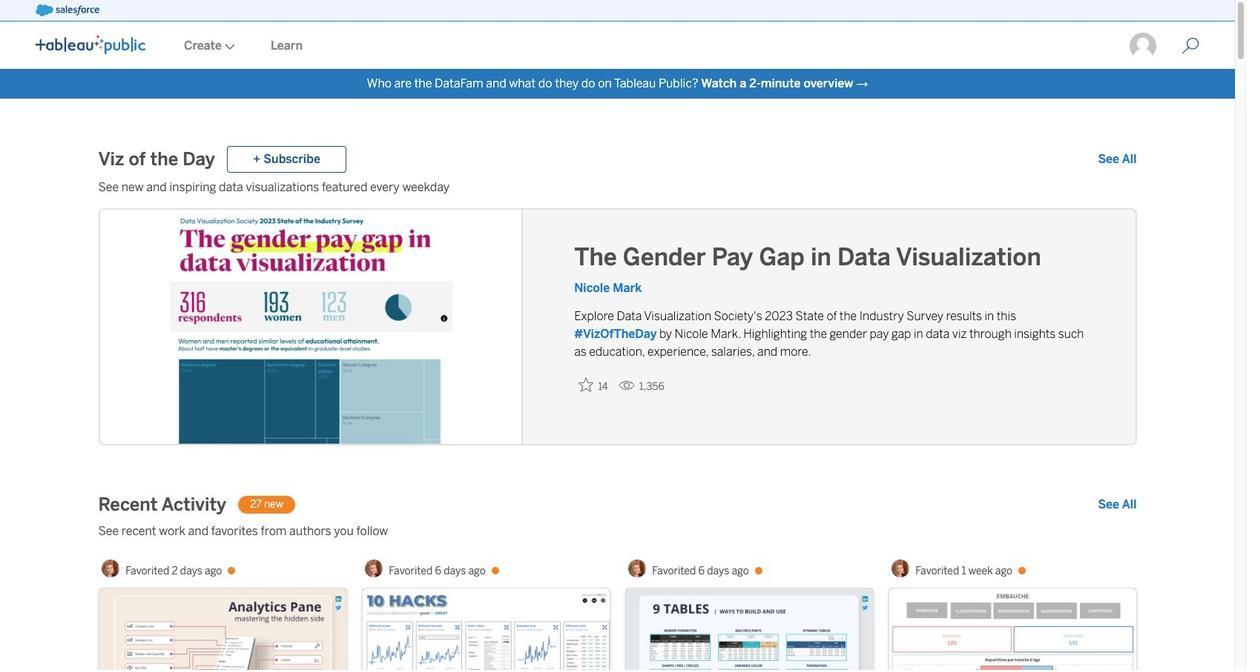 Task type: describe. For each thing, give the bounding box(es) containing it.
angela drucioc image
[[629, 560, 647, 578]]

workbook thumbnail image for angela drucioc icon
[[626, 589, 873, 671]]

workbook thumbnail image for third angela drucioc image from right
[[99, 589, 346, 671]]

see recent work and favorites from authors you follow element
[[98, 523, 1137, 541]]

Add Favorite button
[[575, 373, 613, 398]]

salesforce logo image
[[36, 4, 99, 16]]

2 angela drucioc image from the left
[[365, 560, 383, 578]]

tara.schultz image
[[1129, 31, 1159, 61]]

see new and inspiring data visualizations featured every weekday element
[[98, 179, 1137, 197]]

viz of the day heading
[[98, 148, 215, 171]]

3 angela drucioc image from the left
[[892, 560, 910, 578]]

see all recent activity element
[[1099, 497, 1137, 514]]

go to search image
[[1165, 37, 1218, 55]]

add favorite image
[[579, 378, 594, 393]]

see all viz of the day element
[[1099, 151, 1137, 168]]

recent activity heading
[[98, 494, 226, 517]]



Task type: locate. For each thing, give the bounding box(es) containing it.
1 horizontal spatial angela drucioc image
[[365, 560, 383, 578]]

2 workbook thumbnail image from the left
[[363, 589, 610, 671]]

angela drucioc image
[[102, 560, 120, 578], [365, 560, 383, 578], [892, 560, 910, 578]]

create image
[[222, 44, 235, 50]]

2 horizontal spatial angela drucioc image
[[892, 560, 910, 578]]

logo image
[[36, 35, 145, 54]]

workbook thumbnail image for second angela drucioc image from the left
[[363, 589, 610, 671]]

3 workbook thumbnail image from the left
[[626, 589, 873, 671]]

4 workbook thumbnail image from the left
[[890, 589, 1137, 671]]

1 angela drucioc image from the left
[[102, 560, 120, 578]]

workbook thumbnail image
[[99, 589, 346, 671], [363, 589, 610, 671], [626, 589, 873, 671], [890, 589, 1137, 671]]

workbook thumbnail image for 1st angela drucioc image from the right
[[890, 589, 1137, 671]]

1 workbook thumbnail image from the left
[[99, 589, 346, 671]]

tableau public viz of the day image
[[100, 210, 524, 448]]

0 horizontal spatial angela drucioc image
[[102, 560, 120, 578]]



Task type: vqa. For each thing, say whether or not it's contained in the screenshot.
Navigation
no



